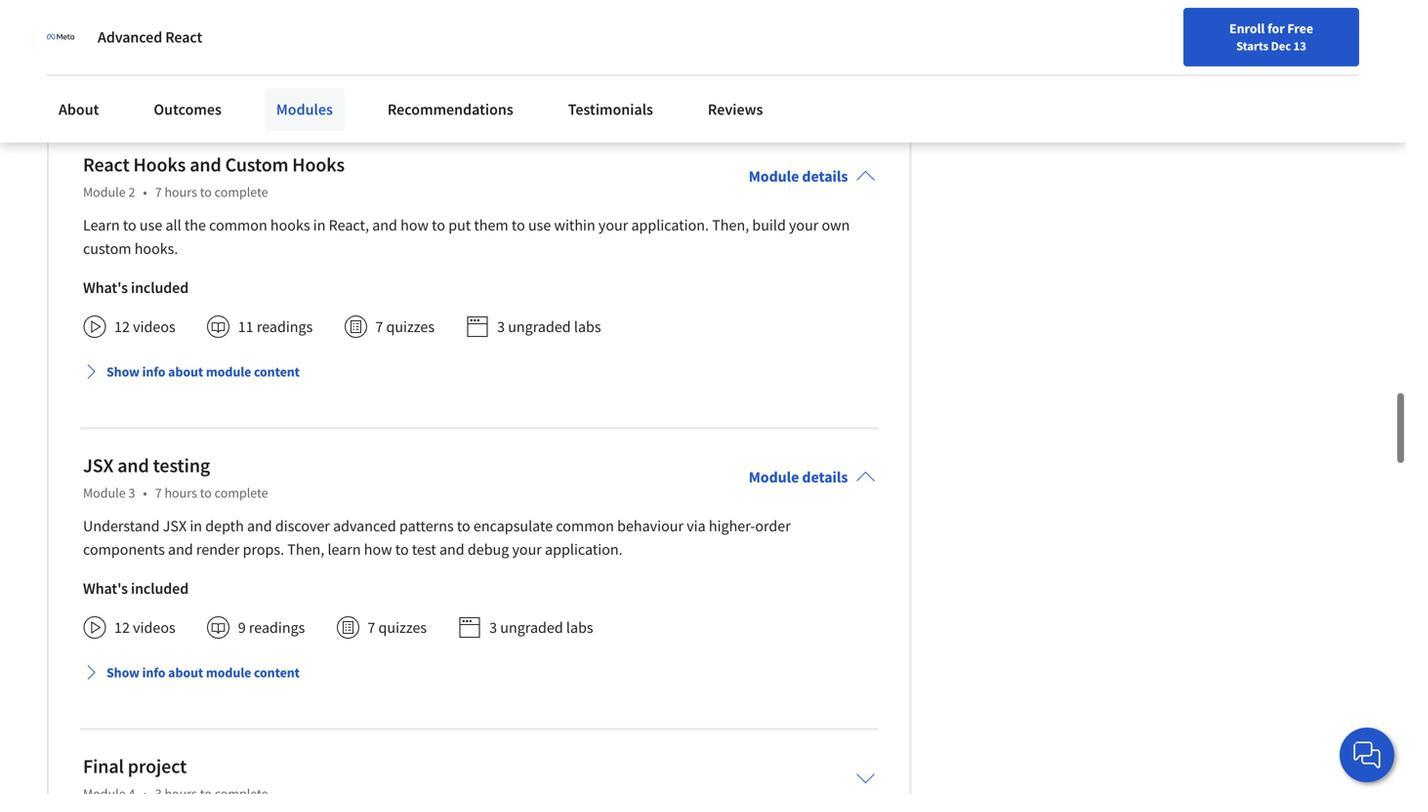 Task type: describe. For each thing, give the bounding box(es) containing it.
order
[[756, 517, 791, 536]]

build
[[753, 216, 786, 235]]

react inside react hooks and custom hooks module 2 • 7 hours to complete
[[83, 153, 130, 177]]

create for registration
[[143, 24, 185, 44]]

learn
[[328, 540, 361, 560]]

content for and
[[254, 363, 300, 381]]

jsx inside jsx and testing module 3 • 7 hours to complete
[[83, 454, 114, 478]]

show info about module content for module
[[106, 664, 300, 682]]

exercise: create a registration form
[[83, 24, 309, 44]]

advanced
[[333, 517, 396, 536]]

discover
[[275, 517, 330, 536]]

application. inside learn to use all the common hooks in react, and how to put them to use within your application. then, build your own custom hooks.
[[632, 216, 709, 235]]

module inside react hooks and custom hooks module 2 • 7 hours to complete
[[83, 183, 126, 201]]

depth
[[205, 517, 244, 536]]

2 use from the left
[[529, 216, 551, 235]]

to inside jsx and testing module 3 • 7 hours to complete
[[200, 484, 212, 502]]

a for registration
[[188, 24, 196, 44]]

7 quizzes for react hooks and custom hooks
[[375, 317, 435, 337]]

module for testing
[[206, 664, 251, 682]]

videos for module
[[133, 618, 176, 638]]

and right test
[[440, 540, 465, 560]]

about link
[[47, 88, 111, 131]]

show notifications image
[[1180, 24, 1203, 48]]

show info about module content for custom
[[106, 363, 300, 381]]

readings for jsx and testing
[[249, 618, 305, 638]]

9 readings
[[238, 618, 305, 638]]

understand
[[83, 517, 160, 536]]

details for react hooks and custom hooks
[[803, 167, 848, 186]]

advanced
[[98, 27, 162, 47]]

what's for react
[[83, 278, 128, 298]]

higher-
[[709, 517, 756, 536]]

1 horizontal spatial your
[[599, 216, 628, 235]]

custom
[[83, 239, 131, 259]]

exercise: for exercise: create a light-dark theme switcher • 60 minutes
[[83, 63, 140, 83]]

3 for hooks
[[497, 317, 505, 337]]

testing
[[153, 454, 210, 478]]

12 for react
[[114, 317, 130, 337]]

about for module
[[168, 664, 203, 682]]

7 quizzes for jsx and testing
[[368, 618, 427, 638]]

hooks.
[[135, 239, 178, 259]]

theme
[[266, 63, 308, 83]]

• for light-
[[375, 63, 379, 83]]

7 inside react hooks and custom hooks module 2 • 7 hours to complete
[[155, 183, 162, 201]]

module details for react hooks and custom hooks
[[749, 167, 848, 186]]

3 ungraded labs for react hooks and custom hooks
[[497, 317, 601, 337]]

to right learn
[[123, 216, 137, 235]]

labs for jsx and testing
[[567, 618, 594, 638]]

readings for react hooks and custom hooks
[[257, 317, 313, 337]]

debug
[[468, 540, 509, 560]]

and inside jsx and testing module 3 • 7 hours to complete
[[117, 454, 149, 478]]

final project button
[[67, 741, 891, 794]]

behaviour
[[618, 517, 684, 536]]

11 readings
[[238, 317, 313, 337]]

jsx and testing module 3 • 7 hours to complete
[[83, 454, 268, 502]]

dark
[[233, 63, 263, 83]]

module up order
[[749, 468, 800, 487]]

registration
[[199, 24, 274, 44]]

7 inside jsx and testing module 3 • 7 hours to complete
[[155, 484, 162, 502]]

testimonials link
[[557, 88, 665, 131]]

dec
[[1272, 38, 1292, 54]]

2 hooks from the left
[[292, 153, 345, 177]]

enroll
[[1230, 20, 1266, 37]]

meta image
[[47, 23, 74, 51]]

and inside learn to use all the common hooks in react, and how to put them to use within your application. then, build your own custom hooks.
[[372, 216, 398, 235]]

application. inside understand jsx in depth and discover advanced patterns to encapsulate common behaviour via higher-order components and render props. then, learn how to test and debug your application.
[[545, 540, 623, 560]]

recommendations link
[[376, 88, 525, 131]]

modules link
[[265, 88, 345, 131]]

modules
[[276, 100, 333, 119]]

complete inside jsx and testing module 3 • 7 hours to complete
[[215, 484, 268, 502]]

coursera image
[[23, 16, 148, 47]]

info for module
[[142, 664, 166, 682]]

0 vertical spatial react
[[165, 27, 202, 47]]

60
[[387, 63, 403, 83]]

patterns
[[400, 517, 454, 536]]

about
[[59, 100, 99, 119]]

12 for jsx
[[114, 618, 130, 638]]

show info about module content button for module
[[75, 655, 308, 690]]

all
[[166, 216, 181, 235]]

final
[[83, 754, 124, 779]]

hours inside react hooks and custom hooks module 2 • 7 hours to complete
[[165, 183, 197, 201]]

module for and
[[206, 363, 251, 381]]

3 for 3
[[490, 618, 497, 638]]

components
[[83, 540, 165, 560]]

exercise: for exercise: create a registration form
[[83, 24, 140, 44]]

recommendations
[[388, 100, 514, 119]]

chat with us image
[[1352, 740, 1383, 771]]

your inside understand jsx in depth and discover advanced patterns to encapsulate common behaviour via higher-order components and render props. then, learn how to test and debug your application.
[[512, 540, 542, 560]]

free
[[1288, 20, 1314, 37]]

hooks
[[271, 216, 310, 235]]

1 hooks from the left
[[133, 153, 186, 177]]

to left test
[[396, 540, 409, 560]]

12 videos for hooks
[[114, 317, 176, 337]]

them
[[474, 216, 509, 235]]

own
[[822, 216, 850, 235]]

to inside react hooks and custom hooks module 2 • 7 hours to complete
[[200, 183, 212, 201]]

show info about module content button for custom
[[75, 354, 308, 390]]

to up debug
[[457, 517, 471, 536]]

videos for custom
[[133, 317, 176, 337]]

test
[[412, 540, 437, 560]]

complete inside react hooks and custom hooks module 2 • 7 hours to complete
[[215, 183, 268, 201]]

exercise: create a light-dark theme switcher • 60 minutes
[[83, 63, 459, 83]]

props.
[[243, 540, 284, 560]]

in inside understand jsx in depth and discover advanced patterns to encapsulate common behaviour via higher-order components and render props. then, learn how to test and debug your application.
[[190, 517, 202, 536]]



Task type: locate. For each thing, give the bounding box(es) containing it.
0 vertical spatial show info about module content
[[106, 363, 300, 381]]

1 vertical spatial labs
[[567, 618, 594, 638]]

your down the encapsulate
[[512, 540, 542, 560]]

to down testing
[[200, 484, 212, 502]]

1 vertical spatial 12 videos
[[114, 618, 176, 638]]

show for jsx
[[106, 664, 140, 682]]

2 details from the top
[[803, 468, 848, 487]]

and right react,
[[372, 216, 398, 235]]

about
[[168, 363, 203, 381], [168, 664, 203, 682]]

0 vertical spatial 12 videos
[[114, 317, 176, 337]]

1 vertical spatial exercise:
[[83, 63, 140, 83]]

readings right 9
[[249, 618, 305, 638]]

1 exercise: from the top
[[83, 24, 140, 44]]

0 vertical spatial module
[[206, 363, 251, 381]]

0 vertical spatial readings
[[257, 317, 313, 337]]

• for custom
[[143, 183, 147, 201]]

2 show info about module content from the top
[[106, 664, 300, 682]]

to up the
[[200, 183, 212, 201]]

1 show from the top
[[106, 363, 140, 381]]

content down 9 readings
[[254, 664, 300, 682]]

exercise: right meta 'icon'
[[83, 24, 140, 44]]

react hooks and custom hooks module 2 • 7 hours to complete
[[83, 153, 345, 201]]

jsx inside understand jsx in depth and discover advanced patterns to encapsulate common behaviour via higher-order components and render props. then, learn how to test and debug your application.
[[163, 517, 187, 536]]

show info about module content down 9
[[106, 664, 300, 682]]

to
[[200, 183, 212, 201], [123, 216, 137, 235], [432, 216, 446, 235], [512, 216, 525, 235], [200, 484, 212, 502], [457, 517, 471, 536], [396, 540, 409, 560]]

1 horizontal spatial common
[[556, 517, 614, 536]]

a
[[188, 24, 196, 44], [188, 63, 196, 83]]

1 vertical spatial quizzes
[[379, 618, 427, 638]]

react up 2
[[83, 153, 130, 177]]

jsx up understand
[[83, 454, 114, 478]]

a left light-
[[188, 63, 196, 83]]

0 horizontal spatial hooks
[[133, 153, 186, 177]]

0 vertical spatial info
[[142, 363, 166, 381]]

learn to use all the common hooks in react, and how to put them to use within your application. then, build your own custom hooks.
[[83, 216, 850, 259]]

ungraded for jsx and testing
[[501, 618, 563, 638]]

what's included down hooks.
[[83, 278, 189, 298]]

content
[[254, 363, 300, 381], [254, 664, 300, 682]]

2 hours from the top
[[165, 484, 197, 502]]

1 vertical spatial application.
[[545, 540, 623, 560]]

1 horizontal spatial react
[[165, 27, 202, 47]]

0 vertical spatial content
[[254, 363, 300, 381]]

0 vertical spatial what's
[[83, 278, 128, 298]]

• right 2
[[143, 183, 147, 201]]

0 horizontal spatial how
[[364, 540, 392, 560]]

2 complete from the top
[[215, 484, 268, 502]]

0 vertical spatial hours
[[165, 183, 197, 201]]

what's included down components
[[83, 579, 189, 599]]

2 what's included from the top
[[83, 579, 189, 599]]

included for module
[[131, 579, 189, 599]]

then, left build
[[712, 216, 750, 235]]

menu item
[[1034, 20, 1159, 83]]

switcher
[[311, 63, 367, 83]]

0 vertical spatial 3 ungraded labs
[[497, 317, 601, 337]]

final project
[[83, 754, 187, 779]]

module details up build
[[749, 167, 848, 186]]

common left the behaviour
[[556, 517, 614, 536]]

1 show info about module content from the top
[[106, 363, 300, 381]]

1 details from the top
[[803, 167, 848, 186]]

hooks down modules link
[[292, 153, 345, 177]]

your right within
[[599, 216, 628, 235]]

custom
[[225, 153, 289, 177]]

2 info from the top
[[142, 664, 166, 682]]

quizzes
[[386, 317, 435, 337], [379, 618, 427, 638]]

0 horizontal spatial application.
[[545, 540, 623, 560]]

1 included from the top
[[131, 278, 189, 298]]

2 a from the top
[[188, 63, 196, 83]]

videos down hooks.
[[133, 317, 176, 337]]

how
[[401, 216, 429, 235], [364, 540, 392, 560]]

how left put
[[401, 216, 429, 235]]

for
[[1268, 20, 1285, 37]]

create for light-
[[143, 63, 185, 83]]

2 vertical spatial •
[[143, 484, 147, 502]]

create
[[143, 24, 185, 44], [143, 63, 185, 83]]

show info about module content down 11
[[106, 363, 300, 381]]

12 videos for and
[[114, 618, 176, 638]]

module down 11
[[206, 363, 251, 381]]

how inside understand jsx in depth and discover advanced patterns to encapsulate common behaviour via higher-order components and render props. then, learn how to test and debug your application.
[[364, 540, 392, 560]]

12 down components
[[114, 618, 130, 638]]

0 vertical spatial details
[[803, 167, 848, 186]]

1 horizontal spatial jsx
[[163, 517, 187, 536]]

3 up understand
[[128, 484, 135, 502]]

exercise: down advanced
[[83, 63, 140, 83]]

2 show info about module content button from the top
[[75, 655, 308, 690]]

1 complete from the top
[[215, 183, 268, 201]]

1 hours from the top
[[165, 183, 197, 201]]

common right the
[[209, 216, 267, 235]]

module left 2
[[83, 183, 126, 201]]

and left render
[[168, 540, 193, 560]]

advanced react
[[98, 27, 202, 47]]

0 vertical spatial show
[[106, 363, 140, 381]]

1 content from the top
[[254, 363, 300, 381]]

module inside jsx and testing module 3 • 7 hours to complete
[[83, 484, 126, 502]]

1 vertical spatial included
[[131, 579, 189, 599]]

how down advanced
[[364, 540, 392, 560]]

your left own
[[789, 216, 819, 235]]

1 vertical spatial 7 quizzes
[[368, 618, 427, 638]]

and inside react hooks and custom hooks module 2 • 7 hours to complete
[[190, 153, 221, 177]]

1 vertical spatial what's included
[[83, 579, 189, 599]]

1 vertical spatial jsx
[[163, 517, 187, 536]]

readings
[[257, 317, 313, 337], [249, 618, 305, 638]]

and left testing
[[117, 454, 149, 478]]

about for custom
[[168, 363, 203, 381]]

enroll for free starts dec 13
[[1230, 20, 1314, 54]]

details
[[803, 167, 848, 186], [803, 468, 848, 487]]

1 horizontal spatial then,
[[712, 216, 750, 235]]

use left within
[[529, 216, 551, 235]]

0 vertical spatial 3
[[497, 317, 505, 337]]

0 vertical spatial how
[[401, 216, 429, 235]]

0 vertical spatial ungraded
[[508, 317, 571, 337]]

reviews link
[[697, 88, 775, 131]]

show
[[106, 363, 140, 381], [106, 664, 140, 682]]

1 horizontal spatial application.
[[632, 216, 709, 235]]

0 vertical spatial what's included
[[83, 278, 189, 298]]

application. down the behaviour
[[545, 540, 623, 560]]

react up light-
[[165, 27, 202, 47]]

hours up all
[[165, 183, 197, 201]]

form
[[277, 24, 309, 44]]

1 what's included from the top
[[83, 278, 189, 298]]

then,
[[712, 216, 750, 235], [288, 540, 325, 560]]

2 module details from the top
[[749, 468, 848, 487]]

2 12 videos from the top
[[114, 618, 176, 638]]

learn
[[83, 216, 120, 235]]

0 horizontal spatial react
[[83, 153, 130, 177]]

application.
[[632, 216, 709, 235], [545, 540, 623, 560]]

quizzes for jsx and testing
[[379, 618, 427, 638]]

use left all
[[140, 216, 162, 235]]

1 vertical spatial what's
[[83, 579, 128, 599]]

complete
[[215, 183, 268, 201], [215, 484, 268, 502]]

0 vertical spatial videos
[[133, 317, 176, 337]]

1 12 from the top
[[114, 317, 130, 337]]

complete down custom
[[215, 183, 268, 201]]

1 vertical spatial 12
[[114, 618, 130, 638]]

a for light-
[[188, 63, 196, 83]]

1 vertical spatial create
[[143, 63, 185, 83]]

0 vertical spatial included
[[131, 278, 189, 298]]

11
[[238, 317, 254, 337]]

and left custom
[[190, 153, 221, 177]]

2 module from the top
[[206, 664, 251, 682]]

understand jsx in depth and discover advanced patterns to encapsulate common behaviour via higher-order components and render props. then, learn how to test and debug your application.
[[83, 517, 791, 560]]

hours down testing
[[165, 484, 197, 502]]

0 vertical spatial in
[[313, 216, 326, 235]]

hooks
[[133, 153, 186, 177], [292, 153, 345, 177]]

• left 60 at the left
[[375, 63, 379, 83]]

2 what's from the top
[[83, 579, 128, 599]]

labs
[[574, 317, 601, 337], [567, 618, 594, 638]]

testimonials
[[568, 100, 654, 119]]

1 vertical spatial common
[[556, 517, 614, 536]]

1 info from the top
[[142, 363, 166, 381]]

1 horizontal spatial in
[[313, 216, 326, 235]]

1 vertical spatial videos
[[133, 618, 176, 638]]

1 vertical spatial show info about module content button
[[75, 655, 308, 690]]

1 horizontal spatial use
[[529, 216, 551, 235]]

12 down custom
[[114, 317, 130, 337]]

then, inside learn to use all the common hooks in react, and how to put them to use within your application. then, build your own custom hooks.
[[712, 216, 750, 235]]

1 vertical spatial details
[[803, 468, 848, 487]]

encapsulate
[[474, 517, 553, 536]]

2 create from the top
[[143, 63, 185, 83]]

•
[[375, 63, 379, 83], [143, 183, 147, 201], [143, 484, 147, 502]]

0 horizontal spatial in
[[190, 517, 202, 536]]

• inside jsx and testing module 3 • 7 hours to complete
[[143, 484, 147, 502]]

readings right 11
[[257, 317, 313, 337]]

content for testing
[[254, 664, 300, 682]]

module
[[206, 363, 251, 381], [206, 664, 251, 682]]

included for custom
[[131, 278, 189, 298]]

show info about module content button down 9
[[75, 655, 308, 690]]

2
[[128, 183, 135, 201]]

2 exercise: from the top
[[83, 63, 140, 83]]

3 ungraded labs
[[497, 317, 601, 337], [490, 618, 594, 638]]

0 vertical spatial 7 quizzes
[[375, 317, 435, 337]]

videos down components
[[133, 618, 176, 638]]

ungraded
[[508, 317, 571, 337], [501, 618, 563, 638]]

1 vertical spatial module
[[206, 664, 251, 682]]

to left put
[[432, 216, 446, 235]]

minutes
[[406, 63, 459, 83]]

what's included for hooks
[[83, 278, 189, 298]]

1 vertical spatial •
[[143, 183, 147, 201]]

0 vertical spatial create
[[143, 24, 185, 44]]

2 12 from the top
[[114, 618, 130, 638]]

included
[[131, 278, 189, 298], [131, 579, 189, 599]]

1 horizontal spatial how
[[401, 216, 429, 235]]

7
[[155, 183, 162, 201], [375, 317, 383, 337], [155, 484, 162, 502], [368, 618, 375, 638]]

via
[[687, 517, 706, 536]]

show info about module content button down 11
[[75, 354, 308, 390]]

hours
[[165, 183, 197, 201], [165, 484, 197, 502]]

render
[[196, 540, 240, 560]]

1 videos from the top
[[133, 317, 176, 337]]

0 vertical spatial show info about module content button
[[75, 354, 308, 390]]

in right hooks
[[313, 216, 326, 235]]

13
[[1294, 38, 1307, 54]]

module up understand
[[83, 484, 126, 502]]

0 vertical spatial module details
[[749, 167, 848, 186]]

2 horizontal spatial your
[[789, 216, 819, 235]]

a left registration
[[188, 24, 196, 44]]

in inside learn to use all the common hooks in react, and how to put them to use within your application. then, build your own custom hooks.
[[313, 216, 326, 235]]

2 vertical spatial 3
[[490, 618, 497, 638]]

12
[[114, 317, 130, 337], [114, 618, 130, 638]]

2 about from the top
[[168, 664, 203, 682]]

1 horizontal spatial hooks
[[292, 153, 345, 177]]

• up understand
[[143, 484, 147, 502]]

what's down custom
[[83, 278, 128, 298]]

0 vertical spatial common
[[209, 216, 267, 235]]

0 horizontal spatial use
[[140, 216, 162, 235]]

included down components
[[131, 579, 189, 599]]

12 videos down hooks.
[[114, 317, 176, 337]]

3 down debug
[[490, 618, 497, 638]]

1 show info about module content button from the top
[[75, 354, 308, 390]]

1 vertical spatial 3
[[128, 484, 135, 502]]

0 horizontal spatial then,
[[288, 540, 325, 560]]

project
[[128, 754, 187, 779]]

12 videos down components
[[114, 618, 176, 638]]

show info about module content
[[106, 363, 300, 381], [106, 664, 300, 682]]

how inside learn to use all the common hooks in react, and how to put them to use within your application. then, build your own custom hooks.
[[401, 216, 429, 235]]

2 videos from the top
[[133, 618, 176, 638]]

0 vertical spatial •
[[375, 63, 379, 83]]

9
[[238, 618, 246, 638]]

to right them
[[512, 216, 525, 235]]

0 horizontal spatial jsx
[[83, 454, 114, 478]]

3 down learn to use all the common hooks in react, and how to put them to use within your application. then, build your own custom hooks.
[[497, 317, 505, 337]]

then, for jsx and testing
[[288, 540, 325, 560]]

1 vertical spatial then,
[[288, 540, 325, 560]]

0 vertical spatial exercise:
[[83, 24, 140, 44]]

labs for react hooks and custom hooks
[[574, 317, 601, 337]]

1 use from the left
[[140, 216, 162, 235]]

application. right within
[[632, 216, 709, 235]]

2 included from the top
[[131, 579, 189, 599]]

0 vertical spatial application.
[[632, 216, 709, 235]]

1 about from the top
[[168, 363, 203, 381]]

use
[[140, 216, 162, 235], [529, 216, 551, 235]]

1 vertical spatial a
[[188, 63, 196, 83]]

react
[[165, 27, 202, 47], [83, 153, 130, 177]]

info
[[142, 363, 166, 381], [142, 664, 166, 682]]

1 vertical spatial how
[[364, 540, 392, 560]]

1 12 videos from the top
[[114, 317, 176, 337]]

common inside learn to use all the common hooks in react, and how to put them to use within your application. then, build your own custom hooks.
[[209, 216, 267, 235]]

0 horizontal spatial common
[[209, 216, 267, 235]]

create down the 'advanced react'
[[143, 63, 185, 83]]

what's for jsx
[[83, 579, 128, 599]]

12 videos
[[114, 317, 176, 337], [114, 618, 176, 638]]

1 vertical spatial about
[[168, 664, 203, 682]]

show info about module content button
[[75, 354, 308, 390], [75, 655, 308, 690]]

info for custom
[[142, 363, 166, 381]]

1 vertical spatial react
[[83, 153, 130, 177]]

and
[[190, 153, 221, 177], [372, 216, 398, 235], [117, 454, 149, 478], [247, 517, 272, 536], [168, 540, 193, 560], [440, 540, 465, 560]]

0 vertical spatial then,
[[712, 216, 750, 235]]

module details up order
[[749, 468, 848, 487]]

3 ungraded labs for jsx and testing
[[490, 618, 594, 638]]

exercise:
[[83, 24, 140, 44], [83, 63, 140, 83]]

1 vertical spatial ungraded
[[501, 618, 563, 638]]

what's
[[83, 278, 128, 298], [83, 579, 128, 599]]

quizzes for react hooks and custom hooks
[[386, 317, 435, 337]]

• inside react hooks and custom hooks module 2 • 7 hours to complete
[[143, 183, 147, 201]]

1 module details from the top
[[749, 167, 848, 186]]

what's down components
[[83, 579, 128, 599]]

create left registration
[[143, 24, 185, 44]]

3 inside jsx and testing module 3 • 7 hours to complete
[[128, 484, 135, 502]]

1 vertical spatial in
[[190, 517, 202, 536]]

2 show from the top
[[106, 664, 140, 682]]

0 vertical spatial quizzes
[[386, 317, 435, 337]]

0 vertical spatial labs
[[574, 317, 601, 337]]

0 vertical spatial about
[[168, 363, 203, 381]]

module down 9
[[206, 664, 251, 682]]

and up props. at bottom
[[247, 517, 272, 536]]

details for jsx and testing
[[803, 468, 848, 487]]

common inside understand jsx in depth and discover advanced patterns to encapsulate common behaviour via higher-order components and render props. then, learn how to test and debug your application.
[[556, 517, 614, 536]]

0 horizontal spatial your
[[512, 540, 542, 560]]

outcomes
[[154, 100, 222, 119]]

hooks up 2
[[133, 153, 186, 177]]

1 what's from the top
[[83, 278, 128, 298]]

within
[[554, 216, 596, 235]]

react,
[[329, 216, 369, 235]]

jsx down jsx and testing module 3 • 7 hours to complete
[[163, 517, 187, 536]]

videos
[[133, 317, 176, 337], [133, 618, 176, 638]]

what's included
[[83, 278, 189, 298], [83, 579, 189, 599]]

in
[[313, 216, 326, 235], [190, 517, 202, 536]]

0 vertical spatial complete
[[215, 183, 268, 201]]

1 vertical spatial info
[[142, 664, 166, 682]]

module details for jsx and testing
[[749, 468, 848, 487]]

what's included for and
[[83, 579, 189, 599]]

0 vertical spatial 12
[[114, 317, 130, 337]]

hours inside jsx and testing module 3 • 7 hours to complete
[[165, 484, 197, 502]]

reviews
[[708, 100, 763, 119]]

0 vertical spatial a
[[188, 24, 196, 44]]

common
[[209, 216, 267, 235], [556, 517, 614, 536]]

0 vertical spatial jsx
[[83, 454, 114, 478]]

outcomes link
[[142, 88, 233, 131]]

module up build
[[749, 167, 800, 186]]

starts
[[1237, 38, 1269, 54]]

3
[[497, 317, 505, 337], [128, 484, 135, 502], [490, 618, 497, 638]]

1 create from the top
[[143, 24, 185, 44]]

1 vertical spatial hours
[[165, 484, 197, 502]]

1 vertical spatial 3 ungraded labs
[[490, 618, 594, 638]]

light-
[[199, 63, 233, 83]]

the
[[185, 216, 206, 235]]

complete up depth
[[215, 484, 268, 502]]

then, for react hooks and custom hooks
[[712, 216, 750, 235]]

1 vertical spatial readings
[[249, 618, 305, 638]]

2 content from the top
[[254, 664, 300, 682]]

ungraded for react hooks and custom hooks
[[508, 317, 571, 337]]

1 vertical spatial module details
[[749, 468, 848, 487]]

content down 11 readings
[[254, 363, 300, 381]]

included down hooks.
[[131, 278, 189, 298]]

1 vertical spatial content
[[254, 664, 300, 682]]

then, down discover
[[288, 540, 325, 560]]

put
[[449, 216, 471, 235]]

show for react
[[106, 363, 140, 381]]

then, inside understand jsx in depth and discover advanced patterns to encapsulate common behaviour via higher-order components and render props. then, learn how to test and debug your application.
[[288, 540, 325, 560]]

1 module from the top
[[206, 363, 251, 381]]

1 a from the top
[[188, 24, 196, 44]]

1 vertical spatial show info about module content
[[106, 664, 300, 682]]

module details
[[749, 167, 848, 186], [749, 468, 848, 487]]

in left depth
[[190, 517, 202, 536]]

1 vertical spatial show
[[106, 664, 140, 682]]

1 vertical spatial complete
[[215, 484, 268, 502]]



Task type: vqa. For each thing, say whether or not it's contained in the screenshot.
the middle Coursera
no



